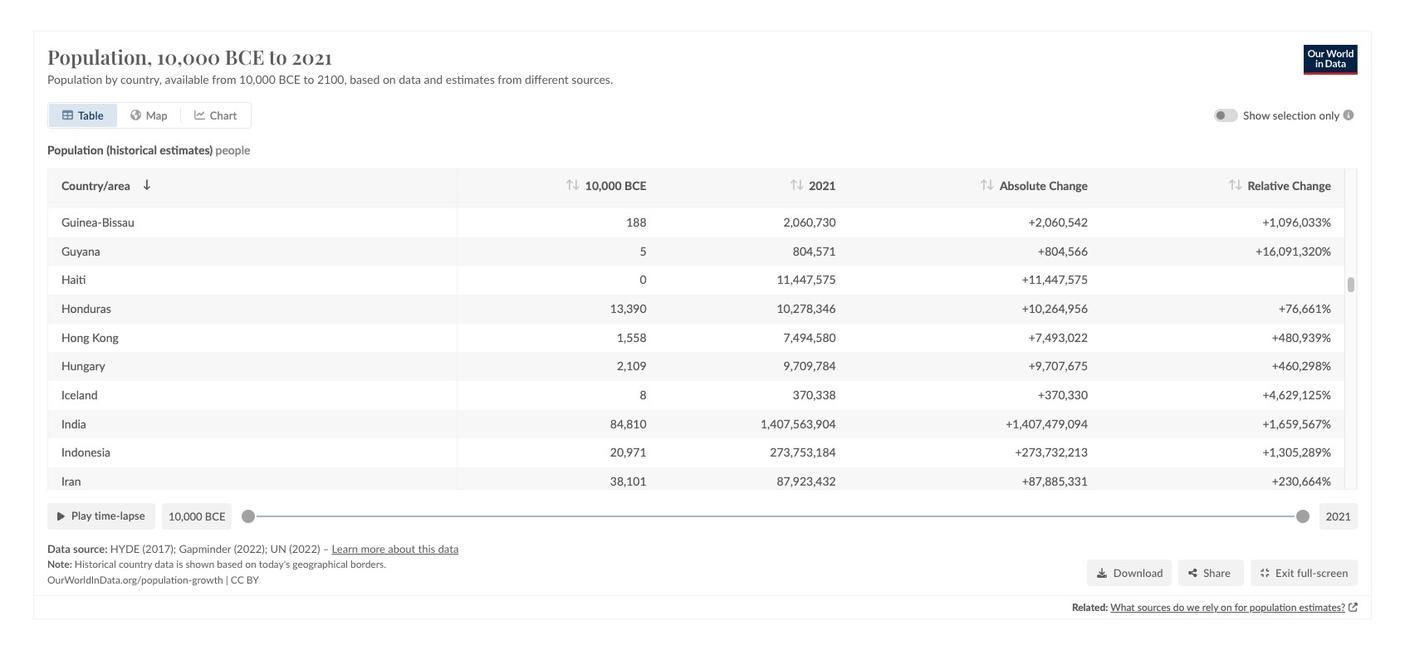 Task type: vqa. For each thing, say whether or not it's contained in the screenshot.


Task type: describe. For each thing, give the bounding box(es) containing it.
+16,091,320%
[[1257, 244, 1332, 258]]

for
[[1235, 601, 1248, 613]]

this
[[418, 542, 436, 555]]

1 vertical spatial data
[[438, 542, 459, 555]]

guyana
[[61, 244, 100, 258]]

chart
[[210, 108, 237, 122]]

& for writing
[[373, 16, 383, 32]]

download button
[[1087, 560, 1172, 587]]

cc
[[231, 574, 244, 586]]

haiti
[[61, 273, 86, 287]]

20,971
[[611, 445, 647, 460]]

bce up 188
[[625, 178, 647, 192]]

estimates?
[[1300, 601, 1346, 613]]

absolute
[[1000, 178, 1047, 192]]

+1,305,289%
[[1263, 445, 1332, 460]]

table
[[78, 108, 104, 122]]

+230,664%
[[1273, 474, 1332, 488]]

2 from from the left
[[498, 72, 522, 86]]

research & writing link
[[317, 16, 430, 32]]

download image
[[1097, 568, 1107, 578]]

0 horizontal spatial data
[[47, 542, 70, 555]]

+87,885,331
[[1023, 474, 1089, 488]]

0 vertical spatial 10,000 bce
[[586, 178, 647, 192]]

hong
[[61, 330, 89, 344]]

1 vertical spatial 2021
[[810, 178, 837, 192]]

guinea-bissau
[[61, 215, 134, 229]]

iran
[[61, 474, 81, 488]]

63,092
[[800, 157, 837, 172]]

show
[[1244, 108, 1271, 122]]

all charts
[[470, 16, 527, 32]]

rely
[[1203, 601, 1219, 613]]

hong kong
[[61, 330, 119, 344]]

+9,707,675
[[1029, 359, 1089, 373]]

growth
[[192, 574, 223, 586]]

chart line image
[[194, 110, 205, 121]]

1 arrow down long image from the left
[[143, 180, 151, 190]]

different
[[525, 72, 569, 86]]

population
[[1250, 601, 1297, 613]]

+641,223%
[[1273, 186, 1332, 200]]

arrow up long image for 2021
[[790, 180, 798, 190]]

+7,493,022
[[1029, 330, 1089, 344]]

kong
[[92, 330, 119, 344]]

historical
[[75, 558, 116, 571]]

guinea
[[61, 186, 98, 200]]

5
[[640, 244, 647, 258]]

1 vertical spatial 10,000 bce
[[169, 510, 226, 523]]

data source: hyde (2017); gapminder (2022); un (2022) – learn more about this data
[[47, 542, 459, 555]]

explore the data
[[179, 16, 277, 32]]

work
[[796, 16, 828, 32]]

arrow up long image for relative change
[[1229, 180, 1237, 190]]

today's
[[259, 558, 290, 571]]

2 population from the top
[[47, 142, 104, 157]]

2 arrow down long image from the left
[[796, 180, 805, 190]]

9,709,784
[[784, 359, 837, 373]]

1 from from the left
[[212, 72, 236, 86]]

map
[[146, 108, 168, 122]]

population, 10,000 bce to 2021 population by country, available from 10,000 bce to 2100, based on data and estimates from different sources.
[[47, 43, 613, 86]]

data inside population, 10,000 bce to 2021 population by country, available from 10,000 bce to 2100, based on data and estimates from different sources.
[[399, 72, 421, 86]]

bce up gapminder
[[205, 510, 226, 523]]

+10,264,956
[[1023, 301, 1089, 316]]

on inside population, 10,000 bce to 2021 population by country, available from 10,000 bce to 2100, based on data and estimates from different sources.
[[383, 72, 396, 86]]

1 horizontal spatial to
[[304, 72, 314, 86]]

change for absolute change
[[1050, 178, 1089, 192]]

11,447,575
[[777, 273, 837, 287]]

population inside population, 10,000 bce to 2021 population by country, available from 10,000 bce to 2100, based on data and estimates from different sources.
[[47, 72, 102, 86]]

reuse this work
[[731, 16, 828, 32]]

up right from square image
[[1350, 603, 1359, 612]]

bce left 2100,
[[279, 72, 301, 86]]

what sources do we rely on for population estimates? link
[[1111, 601, 1346, 614]]

87,923,432
[[777, 474, 837, 488]]

2 horizontal spatial on
[[1222, 601, 1233, 613]]

(2022)
[[289, 542, 320, 555]]

+11,447,575
[[1023, 273, 1089, 287]]

+1,659,567%
[[1263, 417, 1332, 431]]

arrow up long image for absolute change
[[981, 180, 989, 190]]

bce down the
[[225, 43, 265, 70]]

2,109
[[617, 359, 647, 373]]

based inside population, 10,000 bce to 2021 population by country, available from 10,000 bce to 2100, based on data and estimates from different sources.
[[350, 72, 380, 86]]

circle info image
[[1341, 110, 1359, 121]]

2100,
[[317, 72, 347, 86]]

only
[[1320, 108, 1341, 122]]

2 vertical spatial 2021
[[1327, 510, 1352, 523]]

screen
[[1317, 566, 1349, 579]]

do
[[1174, 601, 1185, 613]]

sources & processing link
[[567, 16, 691, 32]]

relative
[[1248, 178, 1290, 192]]

note:
[[47, 558, 72, 571]]

arrow down long image for 10,000 bce
[[573, 180, 581, 190]]

+1,407,479,094
[[1006, 417, 1089, 431]]

source:
[[73, 542, 108, 555]]

+460,298%
[[1273, 359, 1332, 373]]

& for processing
[[616, 16, 625, 32]]

13,531,909
[[777, 186, 837, 200]]

13,390
[[611, 301, 647, 316]]

learn
[[332, 542, 358, 555]]

all
[[470, 16, 485, 32]]

estimates)
[[160, 142, 213, 157]]

arrow down long image for relative change
[[1235, 180, 1243, 190]]

processing
[[628, 16, 691, 32]]

un
[[270, 542, 287, 555]]

2,060,730
[[784, 215, 837, 229]]

country,
[[120, 72, 162, 86]]

learn more about this data link
[[332, 542, 459, 555]]

+273,732,213
[[1016, 445, 1089, 460]]

arrow up long image for 10,000 bce
[[566, 180, 574, 190]]

download
[[1114, 566, 1164, 579]]

share
[[1204, 566, 1231, 579]]

(historical
[[106, 142, 157, 157]]

play image
[[57, 511, 65, 521]]



Task type: locate. For each thing, give the bounding box(es) containing it.
population
[[47, 72, 102, 86], [47, 142, 104, 157]]

1 vertical spatial population
[[47, 142, 104, 157]]

2 arrow down long image from the left
[[987, 180, 995, 190]]

1 arrow up long image from the left
[[566, 180, 574, 190]]

sources.
[[572, 72, 613, 86]]

0 horizontal spatial &
[[373, 16, 383, 32]]

to left 2100,
[[304, 72, 314, 86]]

& right sources
[[616, 16, 625, 32]]

10,278,346
[[777, 301, 837, 316]]

change up +1,096,033% at top
[[1293, 178, 1332, 192]]

1 vertical spatial based
[[217, 558, 243, 571]]

india
[[61, 417, 86, 431]]

play time-lapse button
[[47, 503, 155, 530]]

the
[[227, 16, 246, 32]]

0 vertical spatial based
[[350, 72, 380, 86]]

arrow down long image left absolute
[[987, 180, 995, 190]]

sources & processing
[[567, 16, 691, 32]]

0 horizontal spatial arrow down long image
[[143, 180, 151, 190]]

population down population, on the left
[[47, 72, 102, 86]]

7,494,580
[[784, 330, 837, 344]]

from up chart
[[212, 72, 236, 86]]

+480,939%
[[1273, 330, 1332, 344]]

selection
[[1274, 108, 1317, 122]]

1 horizontal spatial change
[[1293, 178, 1332, 192]]

reuse
[[731, 16, 766, 32]]

relative change
[[1248, 178, 1332, 192]]

1 horizontal spatial arrow down long image
[[796, 180, 805, 190]]

1 change from the left
[[1050, 178, 1089, 192]]

geographical
[[293, 558, 348, 571]]

arrow up long image up 2,060,730
[[790, 180, 798, 190]]

0 horizontal spatial data
[[155, 558, 174, 571]]

play
[[71, 509, 92, 523]]

by
[[105, 72, 117, 86]]

data right this
[[438, 542, 459, 555]]

1 population from the top
[[47, 72, 102, 86]]

sources
[[1138, 601, 1171, 613]]

0 vertical spatial data
[[249, 16, 277, 32]]

0 vertical spatial to
[[269, 43, 287, 70]]

+804,566
[[1039, 244, 1089, 258]]

is
[[176, 558, 183, 571]]

earth americas image
[[130, 110, 141, 121]]

1,407,563,904
[[761, 417, 837, 431]]

share nodes image
[[1189, 568, 1198, 578]]

1 horizontal spatial data
[[249, 16, 277, 32]]

lapse
[[120, 509, 145, 523]]

on left for
[[1222, 601, 1233, 613]]

population (historical estimates) people
[[47, 142, 250, 157]]

2 & from the left
[[616, 16, 625, 32]]

2 horizontal spatial data
[[438, 542, 459, 555]]

2021 up 2100,
[[292, 43, 332, 70]]

population,
[[47, 43, 152, 70]]

research & writing
[[317, 16, 430, 32]]

0 vertical spatial data
[[399, 72, 421, 86]]

and
[[424, 72, 443, 86]]

arrow up long image left absolute
[[981, 180, 989, 190]]

0 horizontal spatial 2021
[[292, 43, 332, 70]]

more
[[361, 542, 385, 555]]

2 vertical spatial data
[[155, 558, 174, 571]]

+4,629,125%
[[1263, 388, 1332, 402]]

arrow down long image for absolute change
[[987, 180, 995, 190]]

1 horizontal spatial 2021
[[810, 178, 837, 192]]

we
[[1187, 601, 1201, 613]]

+1,096,033%
[[1263, 215, 1332, 229]]

to down explore the data link
[[269, 43, 287, 70]]

+370,330
[[1039, 388, 1089, 402]]

related: what sources do we rely on for population estimates?
[[1073, 601, 1346, 613]]

arrow down long image left the relative
[[1235, 180, 1243, 190]]

1 vertical spatial to
[[304, 72, 314, 86]]

1 horizontal spatial 10,000 bce
[[586, 178, 647, 192]]

hungary
[[61, 359, 105, 373]]

arrow up long image
[[566, 180, 574, 190], [790, 180, 798, 190], [981, 180, 989, 190], [1229, 180, 1237, 190]]

table image
[[62, 110, 73, 121]]

2021
[[292, 43, 332, 70], [810, 178, 837, 192], [1327, 510, 1352, 523]]

change for relative change
[[1293, 178, 1332, 192]]

1 horizontal spatial based
[[350, 72, 380, 86]]

population down table image
[[47, 142, 104, 157]]

2021 down +230,664%
[[1327, 510, 1352, 523]]

compress image
[[1261, 568, 1270, 578]]

from left different
[[498, 72, 522, 86]]

1 horizontal spatial from
[[498, 72, 522, 86]]

2021 inside population, 10,000 bce to 2021 population by country, available from 10,000 bce to 2100, based on data and estimates from different sources.
[[292, 43, 332, 70]]

2 horizontal spatial 2021
[[1327, 510, 1352, 523]]

0 horizontal spatial from
[[212, 72, 236, 86]]

ourworldindata.org/population-
[[47, 574, 192, 586]]

4 arrow up long image from the left
[[1229, 180, 1237, 190]]

what
[[1111, 601, 1136, 613]]

data left 'and'
[[399, 72, 421, 86]]

10,000 bce up gapminder
[[169, 510, 226, 523]]

map link
[[117, 103, 181, 127]]

explore
[[179, 16, 223, 32]]

time-
[[95, 509, 120, 523]]

arrow down long image left 2,110
[[573, 180, 581, 190]]

1 vertical spatial data
[[47, 542, 70, 555]]

1 & from the left
[[373, 16, 383, 32]]

0 horizontal spatial arrow down long image
[[573, 180, 581, 190]]

data right the
[[249, 16, 277, 32]]

0
[[640, 273, 647, 287]]

3 arrow down long image from the left
[[1235, 180, 1243, 190]]

0 horizontal spatial to
[[269, 43, 287, 70]]

2 horizontal spatial arrow down long image
[[1235, 180, 1243, 190]]

exit full-screen
[[1276, 566, 1349, 579]]

2 change from the left
[[1293, 178, 1332, 192]]

cc by link
[[231, 574, 259, 586]]

|
[[226, 574, 228, 586]]

1 vertical spatial on
[[245, 558, 257, 571]]

1 horizontal spatial &
[[616, 16, 625, 32]]

8
[[640, 388, 647, 402]]

0 horizontal spatial on
[[245, 558, 257, 571]]

available
[[165, 72, 209, 86]]

1 horizontal spatial on
[[383, 72, 396, 86]]

1 horizontal spatial data
[[399, 72, 421, 86]]

full-
[[1298, 566, 1317, 579]]

0 horizontal spatial 10,000 bce
[[169, 510, 226, 523]]

370,338
[[793, 388, 837, 402]]

honduras
[[61, 301, 111, 316]]

arrow up long image left the relative
[[1229, 180, 1237, 190]]

0 vertical spatial population
[[47, 72, 102, 86]]

show selection only
[[1244, 108, 1341, 122]]

based up the |
[[217, 558, 243, 571]]

arrow down long image down 63,092
[[796, 180, 805, 190]]

arrow up long image left 2,110
[[566, 180, 574, 190]]

bissau
[[102, 215, 134, 229]]

2021 down 63,092
[[810, 178, 837, 192]]

0 horizontal spatial based
[[217, 558, 243, 571]]

1 arrow down long image from the left
[[573, 180, 581, 190]]

84,810
[[611, 417, 647, 431]]

based right 2100,
[[350, 72, 380, 86]]

shown
[[186, 558, 215, 571]]

(2022);
[[234, 542, 268, 555]]

1 horizontal spatial arrow down long image
[[987, 180, 995, 190]]

273,753,184
[[771, 445, 837, 460]]

0 horizontal spatial change
[[1050, 178, 1089, 192]]

play time-lapse
[[71, 509, 145, 523]]

hyde
[[110, 542, 140, 555]]

on left 'and'
[[383, 72, 396, 86]]

absolute change
[[1000, 178, 1089, 192]]

10,000 bce up 188
[[586, 178, 647, 192]]

0 vertical spatial on
[[383, 72, 396, 86]]

to
[[269, 43, 287, 70], [304, 72, 314, 86]]

0 vertical spatial 2021
[[292, 43, 332, 70]]

2 vertical spatial on
[[1222, 601, 1233, 613]]

2 arrow up long image from the left
[[790, 180, 798, 190]]

arrow down long image down population (historical estimates) people
[[143, 180, 151, 190]]

188
[[627, 215, 647, 229]]

arrow down long image
[[573, 180, 581, 190], [987, 180, 995, 190], [1235, 180, 1243, 190]]

3 arrow up long image from the left
[[981, 180, 989, 190]]

arrow down long image
[[143, 180, 151, 190], [796, 180, 805, 190]]

reuse this work link
[[731, 16, 828, 32]]

data
[[399, 72, 421, 86], [438, 542, 459, 555], [155, 558, 174, 571]]

country
[[119, 558, 152, 571]]

ourworldindata.org/population-growth | cc by
[[47, 574, 259, 586]]

exit
[[1276, 566, 1295, 579]]

data up note: at the left bottom of the page
[[47, 542, 70, 555]]

804,571
[[793, 244, 837, 258]]

guinea-
[[61, 215, 102, 229]]

change up the +2,060,542
[[1050, 178, 1089, 192]]

explore the data link
[[179, 16, 277, 32]]

research
[[317, 16, 370, 32]]

& left writing
[[373, 16, 383, 32]]

note: historical country data is shown based on today's geographical borders.
[[47, 558, 386, 571]]

data left is on the left bottom of page
[[155, 558, 174, 571]]

on up by in the left bottom of the page
[[245, 558, 257, 571]]



